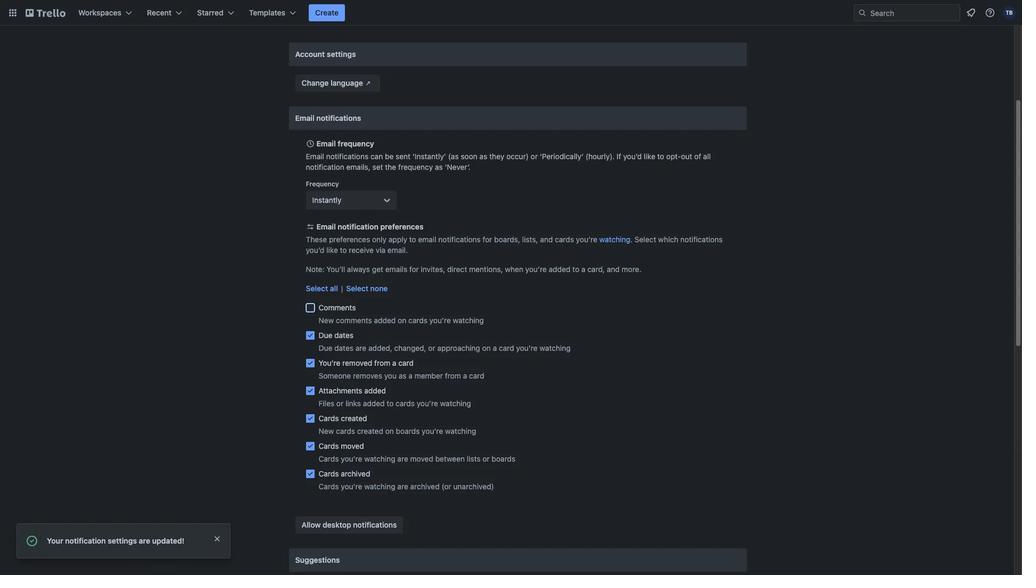 Task type: vqa. For each thing, say whether or not it's contained in the screenshot.


Task type: locate. For each thing, give the bounding box(es) containing it.
notification right your
[[65, 536, 106, 545]]

sent
[[396, 152, 411, 161]]

0 horizontal spatial like
[[327, 246, 338, 255]]

0 vertical spatial boards
[[396, 427, 420, 436]]

0 vertical spatial archived
[[341, 469, 370, 478]]

0 vertical spatial due
[[319, 331, 333, 340]]

notifications down "email frequency"
[[326, 152, 369, 161]]

the
[[385, 162, 396, 172]]

1 vertical spatial you'd
[[306, 246, 325, 255]]

select down note:
[[306, 284, 328, 293]]

0 horizontal spatial settings
[[108, 536, 137, 545]]

new down comments
[[319, 316, 334, 325]]

dates down comments
[[335, 331, 354, 340]]

notification inside email notifications can be sent 'instantly' (as soon as they occur) or 'periodically' (hourly). if you'd like to opt-out of all notification emails, set the frequency as 'never'.
[[306, 162, 345, 172]]

1 new from the top
[[319, 316, 334, 325]]

templates
[[249, 8, 286, 17]]

notifications right 'which'
[[681, 235, 723, 244]]

0 horizontal spatial moved
[[341, 442, 364, 451]]

new down the cards created
[[319, 427, 334, 436]]

2 horizontal spatial card
[[499, 344, 514, 353]]

dates for due dates are added, changed, or approaching on a card you're watching
[[335, 344, 354, 353]]

are left updated!
[[139, 536, 150, 545]]

email for email notifications can be sent 'instantly' (as soon as they occur) or 'periodically' (hourly). if you'd like to opt-out of all notification emails, set the frequency as 'never'.
[[306, 152, 324, 161]]

emails,
[[347, 162, 371, 172]]

1 horizontal spatial and
[[607, 265, 620, 274]]

attachments added
[[319, 386, 386, 395]]

email notification preferences
[[317, 222, 424, 231]]

0 vertical spatial card
[[499, 344, 514, 353]]

cards archived
[[319, 469, 370, 478]]

created down links at the bottom left of the page
[[341, 414, 367, 423]]

card down approaching
[[469, 371, 485, 380]]

allow desktop notifications link
[[295, 517, 404, 534]]

boards,
[[495, 235, 520, 244]]

you'll
[[327, 265, 345, 274]]

frequency down sent
[[398, 162, 433, 172]]

added,
[[369, 344, 392, 353]]

starred button
[[191, 4, 241, 21]]

0 horizontal spatial and
[[540, 235, 553, 244]]

created
[[341, 414, 367, 423], [357, 427, 384, 436]]

boards up the cards you're watching are moved between lists or boards
[[396, 427, 420, 436]]

out
[[681, 152, 693, 161]]

1 vertical spatial settings
[[108, 536, 137, 545]]

2 new from the top
[[319, 427, 334, 436]]

or inside email notifications can be sent 'instantly' (as soon as they occur) or 'periodically' (hourly). if you'd like to opt-out of all notification emails, set the frequency as 'never'.
[[531, 152, 538, 161]]

you'd inside email notifications can be sent 'instantly' (as soon as they occur) or 'periodically' (hourly). if you'd like to opt-out of all notification emails, set the frequency as 'never'.
[[624, 152, 642, 161]]

to left "receive"
[[340, 246, 347, 255]]

all
[[704, 152, 711, 161], [330, 284, 338, 293]]

or right occur)
[[531, 152, 538, 161]]

cards created
[[319, 414, 367, 423]]

files
[[319, 399, 335, 408]]

like down "these"
[[327, 246, 338, 255]]

1 vertical spatial all
[[330, 284, 338, 293]]

to down you
[[387, 399, 394, 408]]

from
[[375, 359, 391, 368], [445, 371, 461, 380]]

added left card,
[[549, 265, 571, 274]]

a left member
[[409, 371, 413, 380]]

as right you
[[399, 371, 407, 380]]

1 horizontal spatial card
[[469, 371, 485, 380]]

attachments
[[319, 386, 362, 395]]

select right .
[[635, 235, 657, 244]]

|
[[341, 284, 343, 293]]

1 vertical spatial boards
[[492, 454, 516, 463]]

1 cards from the top
[[319, 414, 339, 423]]

2 vertical spatial as
[[399, 371, 407, 380]]

1 horizontal spatial as
[[435, 162, 443, 172]]

4 cards from the top
[[319, 469, 339, 478]]

1 horizontal spatial settings
[[327, 50, 356, 59]]

workspaces button
[[72, 4, 139, 21]]

as left they at the left top of page
[[480, 152, 488, 161]]

to left opt- at top right
[[658, 152, 665, 161]]

unarchived)
[[454, 482, 494, 491]]

email.
[[388, 246, 408, 255]]

you'd
[[624, 152, 642, 161], [306, 246, 325, 255]]

of
[[695, 152, 702, 161]]

settings up language
[[327, 50, 356, 59]]

frequency up emails,
[[338, 139, 374, 148]]

1 horizontal spatial select
[[346, 284, 369, 293]]

cards for cards created
[[319, 414, 339, 423]]

dates down due dates
[[335, 344, 354, 353]]

like inside email notifications can be sent 'instantly' (as soon as they occur) or 'periodically' (hourly). if you'd like to opt-out of all notification emails, set the frequency as 'never'.
[[644, 152, 656, 161]]

and right lists,
[[540, 235, 553, 244]]

0 horizontal spatial archived
[[341, 469, 370, 478]]

email down email notifications
[[317, 139, 336, 148]]

on for cards
[[398, 316, 407, 325]]

mentions,
[[469, 265, 503, 274]]

workspaces
[[78, 8, 121, 17]]

1 vertical spatial due
[[319, 344, 333, 353]]

you
[[384, 371, 397, 380]]

0 vertical spatial like
[[644, 152, 656, 161]]

or
[[531, 152, 538, 161], [429, 344, 436, 353], [337, 399, 344, 408], [483, 454, 490, 463]]

notification up "receive"
[[338, 222, 379, 231]]

0 horizontal spatial from
[[375, 359, 391, 368]]

2 dates from the top
[[335, 344, 354, 353]]

0 vertical spatial you'd
[[624, 152, 642, 161]]

0 vertical spatial on
[[398, 316, 407, 325]]

notifications inside email notifications can be sent 'instantly' (as soon as they occur) or 'periodically' (hourly). if you'd like to opt-out of all notification emails, set the frequency as 'never'.
[[326, 152, 369, 161]]

0 horizontal spatial you'd
[[306, 246, 325, 255]]

cards right lists,
[[555, 235, 574, 244]]

cards up changed, at the bottom of the page
[[409, 316, 428, 325]]

0 vertical spatial notification
[[306, 162, 345, 172]]

email inside email notifications can be sent 'instantly' (as soon as they occur) or 'periodically' (hourly). if you'd like to opt-out of all notification emails, set the frequency as 'never'.
[[306, 152, 324, 161]]

card right approaching
[[499, 344, 514, 353]]

to
[[658, 152, 665, 161], [410, 235, 416, 244], [340, 246, 347, 255], [573, 265, 580, 274], [387, 399, 394, 408]]

email
[[295, 113, 315, 123], [317, 139, 336, 148], [306, 152, 324, 161], [317, 222, 336, 231]]

.
[[631, 235, 633, 244]]

dates
[[335, 331, 354, 340], [335, 344, 354, 353]]

added up added,
[[374, 316, 396, 325]]

primary element
[[0, 0, 1023, 26]]

1 vertical spatial like
[[327, 246, 338, 255]]

settings
[[327, 50, 356, 59], [108, 536, 137, 545]]

1 horizontal spatial like
[[644, 152, 656, 161]]

on
[[398, 316, 407, 325], [483, 344, 491, 353], [386, 427, 394, 436]]

added
[[549, 265, 571, 274], [374, 316, 396, 325], [364, 386, 386, 395], [363, 399, 385, 408]]

1 horizontal spatial frequency
[[398, 162, 433, 172]]

boards right lists
[[492, 454, 516, 463]]

1 vertical spatial for
[[410, 265, 419, 274]]

frequency
[[338, 139, 374, 148], [398, 162, 433, 172]]

like left opt- at top right
[[644, 152, 656, 161]]

0 vertical spatial preferences
[[381, 222, 424, 231]]

2 horizontal spatial as
[[480, 152, 488, 161]]

card
[[499, 344, 514, 353], [399, 359, 414, 368], [469, 371, 485, 380]]

you're
[[576, 235, 598, 244], [526, 265, 547, 274], [430, 316, 451, 325], [516, 344, 538, 353], [417, 399, 438, 408], [422, 427, 443, 436], [341, 454, 362, 463], [341, 482, 362, 491]]

allow
[[302, 520, 321, 530]]

are down the cards you're watching are moved between lists or boards
[[398, 482, 408, 491]]

Search field
[[867, 5, 960, 21]]

1 vertical spatial new
[[319, 427, 334, 436]]

for left boards,
[[483, 235, 493, 244]]

you'd down "these"
[[306, 246, 325, 255]]

5 cards from the top
[[319, 482, 339, 491]]

on up changed, at the bottom of the page
[[398, 316, 407, 325]]

preferences up "receive"
[[329, 235, 370, 244]]

new cards created on boards you're watching
[[319, 427, 476, 436]]

from right member
[[445, 371, 461, 380]]

and right card,
[[607, 265, 620, 274]]

0 vertical spatial dates
[[335, 331, 354, 340]]

1 horizontal spatial on
[[398, 316, 407, 325]]

notification up frequency
[[306, 162, 345, 172]]

1 horizontal spatial archived
[[411, 482, 440, 491]]

2 horizontal spatial select
[[635, 235, 657, 244]]

2 vertical spatial card
[[469, 371, 485, 380]]

card up someone removes you as a member from a card
[[399, 359, 414, 368]]

2 vertical spatial on
[[386, 427, 394, 436]]

(as
[[448, 152, 459, 161]]

moved up cards archived
[[341, 442, 364, 451]]

2 vertical spatial notification
[[65, 536, 106, 545]]

for
[[483, 235, 493, 244], [410, 265, 419, 274]]

1 horizontal spatial from
[[445, 371, 461, 380]]

email up frequency
[[306, 152, 324, 161]]

all inside email notifications can be sent 'instantly' (as soon as they occur) or 'periodically' (hourly). if you'd like to opt-out of all notification emails, set the frequency as 'never'.
[[704, 152, 711, 161]]

dates for due dates
[[335, 331, 354, 340]]

3 cards from the top
[[319, 454, 339, 463]]

cards
[[319, 414, 339, 423], [319, 442, 339, 451], [319, 454, 339, 463], [319, 469, 339, 478], [319, 482, 339, 491]]

between
[[436, 454, 465, 463]]

email down change at top
[[295, 113, 315, 123]]

apply
[[389, 235, 407, 244]]

are up removed
[[356, 344, 367, 353]]

on right approaching
[[483, 344, 491, 353]]

cards for cards you're watching are archived (or unarchived)
[[319, 482, 339, 491]]

are
[[356, 344, 367, 353], [398, 454, 408, 463], [398, 482, 408, 491], [139, 536, 150, 545]]

1 horizontal spatial all
[[704, 152, 711, 161]]

0 vertical spatial moved
[[341, 442, 364, 451]]

settings left updated!
[[108, 536, 137, 545]]

email up "these"
[[317, 222, 336, 231]]

cards for cards archived
[[319, 469, 339, 478]]

from down added,
[[375, 359, 391, 368]]

select none button
[[346, 283, 388, 294]]

cards
[[555, 235, 574, 244], [409, 316, 428, 325], [396, 399, 415, 408], [336, 427, 355, 436]]

moved left between
[[411, 454, 434, 463]]

as down 'instantly'
[[435, 162, 443, 172]]

cards you're watching are moved between lists or boards
[[319, 454, 516, 463]]

change
[[302, 78, 329, 87]]

boards
[[396, 427, 420, 436], [492, 454, 516, 463]]

create button
[[309, 4, 345, 21]]

1 horizontal spatial boards
[[492, 454, 516, 463]]

1 due from the top
[[319, 331, 333, 340]]

or right lists
[[483, 454, 490, 463]]

search image
[[859, 9, 867, 17]]

watching
[[600, 235, 631, 244], [453, 316, 484, 325], [540, 344, 571, 353], [440, 399, 471, 408], [445, 427, 476, 436], [365, 454, 396, 463], [365, 482, 396, 491]]

0 vertical spatial all
[[704, 152, 711, 161]]

you'd right if
[[624, 152, 642, 161]]

archived left (or
[[411, 482, 440, 491]]

1 dates from the top
[[335, 331, 354, 340]]

1 horizontal spatial for
[[483, 235, 493, 244]]

you'd inside . select which notifications you'd like to receive via email.
[[306, 246, 325, 255]]

2 due from the top
[[319, 344, 333, 353]]

are for updated!
[[139, 536, 150, 545]]

0 vertical spatial frequency
[[338, 139, 374, 148]]

0 vertical spatial new
[[319, 316, 334, 325]]

(hourly).
[[586, 152, 615, 161]]

0 vertical spatial created
[[341, 414, 367, 423]]

1 horizontal spatial moved
[[411, 454, 434, 463]]

if
[[617, 152, 622, 161]]

0 horizontal spatial preferences
[[329, 235, 370, 244]]

archived down cards moved
[[341, 469, 370, 478]]

email for email notifications
[[295, 113, 315, 123]]

0 horizontal spatial as
[[399, 371, 407, 380]]

1 vertical spatial frequency
[[398, 162, 433, 172]]

allow desktop notifications
[[302, 520, 397, 530]]

1 vertical spatial card
[[399, 359, 414, 368]]

back to home image
[[26, 4, 66, 21]]

for right the emails
[[410, 265, 419, 274]]

0 vertical spatial from
[[375, 359, 391, 368]]

select inside . select which notifications you'd like to receive via email.
[[635, 235, 657, 244]]

updated!
[[152, 536, 185, 545]]

all right of
[[704, 152, 711, 161]]

are up cards you're watching are archived (or unarchived) on the bottom left of the page
[[398, 454, 408, 463]]

notification
[[306, 162, 345, 172], [338, 222, 379, 231], [65, 536, 106, 545]]

1 vertical spatial moved
[[411, 454, 434, 463]]

0 notifications image
[[965, 6, 978, 19]]

on down files or links added to cards you're watching
[[386, 427, 394, 436]]

2 cards from the top
[[319, 442, 339, 451]]

are for archived
[[398, 482, 408, 491]]

0 horizontal spatial on
[[386, 427, 394, 436]]

created down the cards created
[[357, 427, 384, 436]]

1 vertical spatial dates
[[335, 344, 354, 353]]

all left |
[[330, 284, 338, 293]]

1 vertical spatial notification
[[338, 222, 379, 231]]

a
[[582, 265, 586, 274], [493, 344, 497, 353], [393, 359, 397, 368], [409, 371, 413, 380], [463, 371, 467, 380]]

a right approaching
[[493, 344, 497, 353]]

1 horizontal spatial you'd
[[624, 152, 642, 161]]

always
[[347, 265, 370, 274]]

none
[[371, 284, 388, 293]]

preferences up apply
[[381, 222, 424, 231]]

as
[[480, 152, 488, 161], [435, 162, 443, 172], [399, 371, 407, 380]]

'periodically'
[[540, 152, 584, 161]]

be
[[385, 152, 394, 161]]

select right |
[[346, 284, 369, 293]]

1 vertical spatial created
[[357, 427, 384, 436]]

soon
[[461, 152, 478, 161]]

and
[[540, 235, 553, 244], [607, 265, 620, 274]]

notifications
[[317, 113, 361, 123], [326, 152, 369, 161], [439, 235, 481, 244], [681, 235, 723, 244], [353, 520, 397, 530]]

comments
[[319, 303, 356, 312]]

notifications right desktop in the bottom of the page
[[353, 520, 397, 530]]

1 vertical spatial on
[[483, 344, 491, 353]]



Task type: describe. For each thing, give the bounding box(es) containing it.
desktop
[[323, 520, 351, 530]]

0 horizontal spatial all
[[330, 284, 338, 293]]

suggestions
[[295, 556, 340, 565]]

cards down the cards created
[[336, 427, 355, 436]]

dismiss flag image
[[213, 535, 222, 543]]

set
[[373, 162, 383, 172]]

due for due dates
[[319, 331, 333, 340]]

removes
[[353, 371, 382, 380]]

instantly
[[312, 196, 342, 205]]

get
[[372, 265, 384, 274]]

recent button
[[141, 4, 189, 21]]

new for new cards created on boards you're watching
[[319, 427, 334, 436]]

new comments added on cards you're watching
[[319, 316, 484, 325]]

0 horizontal spatial card
[[399, 359, 414, 368]]

approaching
[[438, 344, 481, 353]]

files or links added to cards you're watching
[[319, 399, 471, 408]]

member
[[415, 371, 443, 380]]

templates button
[[243, 4, 303, 21]]

they
[[490, 152, 505, 161]]

receive
[[349, 246, 374, 255]]

more.
[[622, 265, 642, 274]]

create
[[315, 8, 339, 17]]

to left email
[[410, 235, 416, 244]]

someone
[[319, 371, 351, 380]]

your
[[47, 536, 63, 545]]

email for email frequency
[[317, 139, 336, 148]]

account settings
[[295, 50, 356, 59]]

like inside . select which notifications you'd like to receive via email.
[[327, 246, 338, 255]]

only
[[372, 235, 387, 244]]

frequency inside email notifications can be sent 'instantly' (as soon as they occur) or 'periodically' (hourly). if you'd like to opt-out of all notification emails, set the frequency as 'never'.
[[398, 162, 433, 172]]

due dates are added, changed, or approaching on a card you're watching
[[319, 344, 571, 353]]

cards for cards you're watching are moved between lists or boards
[[319, 454, 339, 463]]

cards down someone removes you as a member from a card
[[396, 399, 415, 408]]

watching link
[[600, 235, 631, 244]]

occur)
[[507, 152, 529, 161]]

added down "removes"
[[364, 386, 386, 395]]

'instantly'
[[413, 152, 446, 161]]

language
[[331, 78, 363, 87]]

via
[[376, 246, 386, 255]]

starred
[[197, 8, 224, 17]]

open information menu image
[[985, 7, 996, 18]]

cards moved
[[319, 442, 364, 451]]

0 vertical spatial for
[[483, 235, 493, 244]]

1 vertical spatial from
[[445, 371, 461, 380]]

to inside email notifications can be sent 'instantly' (as soon as they occur) or 'periodically' (hourly). if you'd like to opt-out of all notification emails, set the frequency as 'never'.
[[658, 152, 665, 161]]

0 horizontal spatial boards
[[396, 427, 420, 436]]

'never'.
[[445, 162, 471, 172]]

0 vertical spatial settings
[[327, 50, 356, 59]]

added right links at the bottom left of the page
[[363, 399, 385, 408]]

0 horizontal spatial select
[[306, 284, 328, 293]]

notification for your notification settings are updated!
[[65, 536, 106, 545]]

changed,
[[395, 344, 427, 353]]

note:
[[306, 265, 325, 274]]

sm image
[[363, 78, 374, 88]]

lists,
[[523, 235, 538, 244]]

. select which notifications you'd like to receive via email.
[[306, 235, 723, 255]]

a down approaching
[[463, 371, 467, 380]]

0 vertical spatial as
[[480, 152, 488, 161]]

tyler black (tylerblack440) image
[[1004, 6, 1016, 19]]

2 horizontal spatial on
[[483, 344, 491, 353]]

1 vertical spatial as
[[435, 162, 443, 172]]

change language link
[[295, 75, 380, 92]]

or right changed, at the bottom of the page
[[429, 344, 436, 353]]

a up you
[[393, 359, 397, 368]]

account
[[295, 50, 325, 59]]

comments
[[336, 316, 372, 325]]

change language
[[302, 78, 363, 87]]

notifications up direct
[[439, 235, 481, 244]]

new for new comments added on cards you're watching
[[319, 316, 334, 325]]

someone removes you as a member from a card
[[319, 371, 485, 380]]

invites,
[[421, 265, 446, 274]]

email frequency
[[317, 139, 374, 148]]

card,
[[588, 265, 605, 274]]

can
[[371, 152, 383, 161]]

lists
[[467, 454, 481, 463]]

due dates
[[319, 331, 354, 340]]

1 vertical spatial and
[[607, 265, 620, 274]]

these preferences only apply to email notifications for boards, lists, and cards you're watching
[[306, 235, 631, 244]]

are for moved
[[398, 454, 408, 463]]

when
[[505, 265, 524, 274]]

notifications up "email frequency"
[[317, 113, 361, 123]]

due for due dates are added, changed, or approaching on a card you're watching
[[319, 344, 333, 353]]

notifications inside . select which notifications you'd like to receive via email.
[[681, 235, 723, 244]]

to left card,
[[573, 265, 580, 274]]

to inside . select which notifications you'd like to receive via email.
[[340, 246, 347, 255]]

recent
[[147, 8, 172, 17]]

which
[[659, 235, 679, 244]]

0 vertical spatial and
[[540, 235, 553, 244]]

on for boards
[[386, 427, 394, 436]]

email notifications can be sent 'instantly' (as soon as they occur) or 'periodically' (hourly). if you'd like to opt-out of all notification emails, set the frequency as 'never'.
[[306, 152, 711, 172]]

email
[[418, 235, 437, 244]]

1 horizontal spatial preferences
[[381, 222, 424, 231]]

removed
[[343, 359, 373, 368]]

opt-
[[667, 152, 681, 161]]

email for email notification preferences
[[317, 222, 336, 231]]

0 horizontal spatial for
[[410, 265, 419, 274]]

select all button
[[306, 283, 338, 294]]

these
[[306, 235, 327, 244]]

0 horizontal spatial frequency
[[338, 139, 374, 148]]

you're
[[319, 359, 341, 368]]

direct
[[448, 265, 467, 274]]

or down attachments
[[337, 399, 344, 408]]

cards for cards moved
[[319, 442, 339, 451]]

you're removed from a card
[[319, 359, 414, 368]]

cards you're watching are archived (or unarchived)
[[319, 482, 494, 491]]

frequency
[[306, 180, 339, 188]]

notification for email notification preferences
[[338, 222, 379, 231]]

a left card,
[[582, 265, 586, 274]]

your notification settings are updated!
[[47, 536, 185, 545]]

(or
[[442, 482, 452, 491]]

email notifications
[[295, 113, 361, 123]]

note: you'll always get emails for invites, direct mentions, when you're added to a card, and more.
[[306, 265, 642, 274]]

links
[[346, 399, 361, 408]]

1 vertical spatial preferences
[[329, 235, 370, 244]]

emails
[[386, 265, 408, 274]]

1 vertical spatial archived
[[411, 482, 440, 491]]



